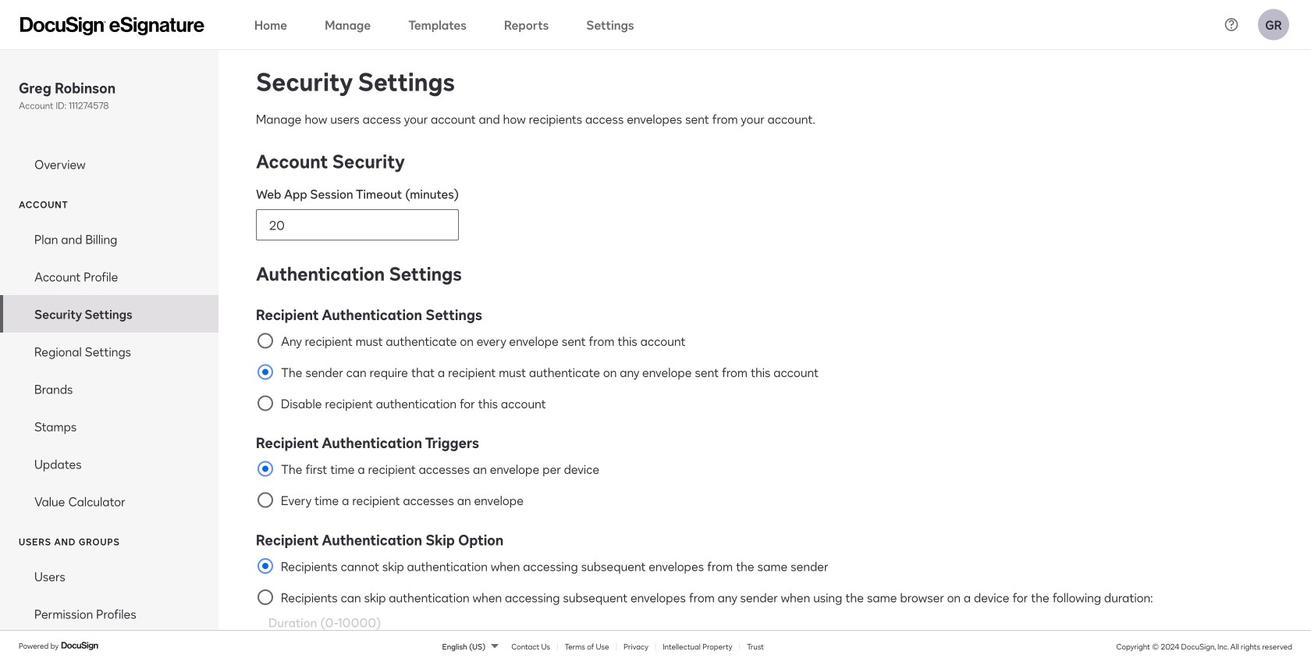 Task type: describe. For each thing, give the bounding box(es) containing it.
docusign admin image
[[20, 17, 205, 36]]

users and groups element
[[0, 558, 219, 662]]



Task type: vqa. For each thing, say whether or not it's contained in the screenshot.
YOUR UPLOADED PROFILE IMAGE
no



Task type: locate. For each thing, give the bounding box(es) containing it.
option group
[[256, 431, 1274, 516], [256, 528, 1274, 662]]

None text field
[[257, 210, 459, 240]]

account element
[[0, 220, 219, 520]]

1 option group from the top
[[256, 431, 1274, 516]]

docusign image
[[61, 640, 100, 652]]

1 vertical spatial option group
[[256, 528, 1274, 662]]

0 vertical spatial option group
[[256, 431, 1274, 516]]

2 option group from the top
[[256, 528, 1274, 662]]



